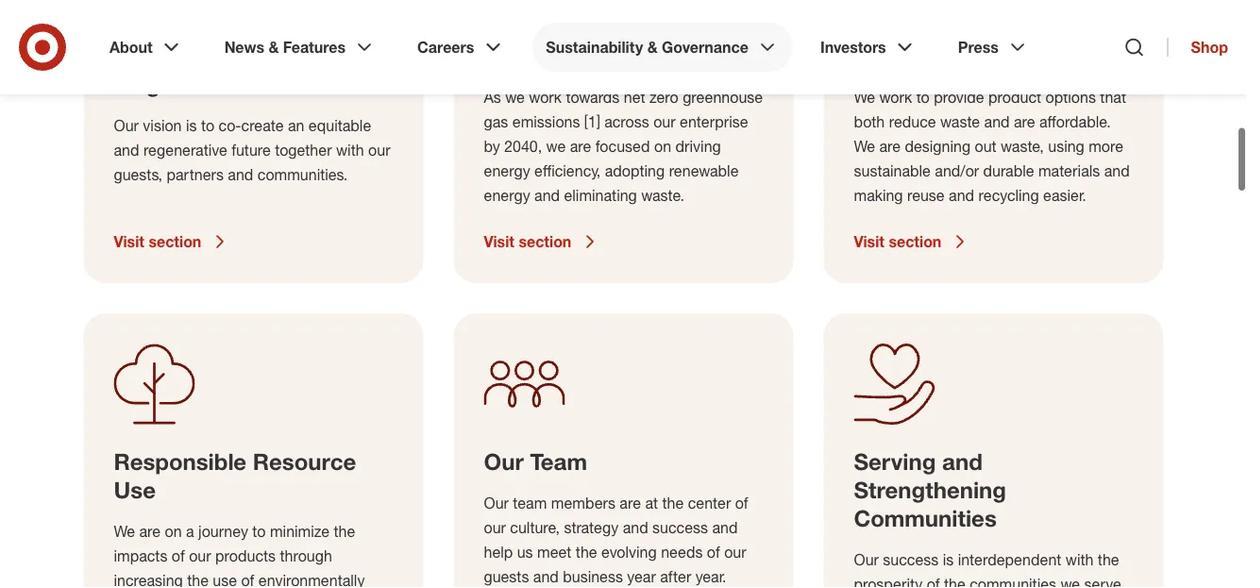 Task type: describe. For each thing, give the bounding box(es) containing it.
strategy
[[564, 519, 619, 537]]

after
[[660, 568, 692, 586]]

emissions
[[513, 112, 580, 131]]

interdependent
[[958, 551, 1062, 569]]

section for circularity
[[889, 232, 942, 251]]

shop link
[[1168, 38, 1229, 57]]

visit section link for climate
[[484, 230, 764, 253]]

more
[[1089, 137, 1124, 155]]

climate
[[484, 42, 567, 69]]

affordable.
[[1040, 112, 1111, 131]]

out
[[975, 137, 997, 155]]

partners
[[167, 165, 224, 184]]

journey
[[198, 522, 248, 541]]

sustainability for target
[[114, 42, 260, 69]]

visit section for climate
[[484, 232, 572, 251]]

communities.
[[258, 165, 348, 184]]

us
[[517, 543, 533, 562]]

use
[[114, 477, 156, 504]]

waste,
[[1001, 137, 1044, 155]]

and up guests,
[[114, 141, 139, 159]]

year
[[627, 568, 656, 586]]

and down and/or
[[949, 186, 975, 204]]

making
[[854, 186, 903, 204]]

are inside our team members are at the center of our culture, strategy and success and help us meet the evolving needs of our guests and business year after year.
[[620, 494, 641, 512]]

communities
[[970, 575, 1057, 587]]

products
[[215, 547, 276, 565]]

our for our success is interdependent with the prosperity of the communities we serve.
[[854, 551, 879, 569]]

our up year.
[[725, 543, 747, 562]]

a
[[186, 522, 194, 541]]

visit section for sustainability strategy: target forward
[[114, 232, 201, 251]]

are inside "as we work towards net zero greenhouse gas emissions [1] across our enterprise by 2040, we are focused on driving energy efficiency, adopting renewable energy and eliminating waste."
[[570, 137, 591, 155]]

regenerative
[[143, 141, 227, 159]]

materials
[[1039, 162, 1101, 180]]

driving
[[676, 137, 721, 155]]

the left communities
[[945, 575, 966, 587]]

of inside "our success is interdependent with the prosperity of the communities we serve."
[[927, 575, 940, 587]]

we are on a journey to minimize the impacts of our products through increasing the use of environmental
[[114, 522, 367, 587]]

guests
[[484, 568, 529, 586]]

and up evolving
[[623, 519, 649, 537]]

team
[[513, 494, 547, 512]]

greenhouse
[[683, 88, 763, 106]]

reduce
[[889, 112, 937, 131]]

team
[[530, 448, 588, 476]]

of right center
[[736, 494, 749, 512]]

about
[[110, 38, 153, 56]]

our team members are at the center of our culture, strategy and success and help us meet the evolving needs of our guests and business year after year.
[[484, 494, 749, 586]]

and down center
[[713, 519, 738, 537]]

together
[[275, 141, 332, 159]]

and down more
[[1105, 162, 1130, 180]]

news & features link
[[211, 23, 389, 72]]

help
[[484, 543, 513, 562]]

sustainability & governance link
[[533, 23, 792, 72]]

are up waste,
[[1014, 112, 1036, 131]]

sustainability & governance
[[546, 38, 749, 56]]

of up year.
[[707, 543, 720, 562]]

and inside "serving and strengthening communities"
[[943, 448, 983, 476]]

to inside "we are on a journey to minimize the impacts of our products through increasing the use of environmental"
[[253, 522, 266, 541]]

through
[[280, 547, 332, 565]]

use
[[213, 571, 237, 587]]

culture,
[[510, 519, 560, 537]]

the down strategy
[[576, 543, 597, 562]]

recycling
[[979, 186, 1040, 204]]

investors
[[821, 38, 887, 56]]

towards
[[566, 88, 620, 106]]

both
[[854, 112, 885, 131]]

provide
[[934, 88, 985, 106]]

serving
[[854, 448, 936, 476]]

and up out
[[985, 112, 1010, 131]]

sustainable
[[854, 162, 931, 180]]

future
[[232, 141, 271, 159]]

is for forward
[[186, 116, 197, 135]]

create
[[241, 116, 284, 135]]

strategy:
[[266, 42, 363, 69]]

press
[[958, 38, 999, 56]]

are inside "we are on a journey to minimize the impacts of our products through increasing the use of environmental"
[[139, 522, 161, 541]]

our inside our vision is to co-create an equitable and regenerative future together with our guests, partners and communities.
[[368, 141, 391, 159]]

prosperity
[[854, 575, 923, 587]]

and down future at the top left
[[228, 165, 253, 184]]

as
[[484, 88, 501, 106]]

efficiency,
[[535, 162, 601, 180]]

designing
[[905, 137, 971, 155]]

visit for circularity
[[854, 232, 885, 251]]

easier.
[[1044, 186, 1087, 204]]

enterprise
[[680, 112, 749, 131]]

2040,
[[504, 137, 542, 155]]

target
[[114, 70, 181, 98]]

0 vertical spatial we
[[506, 88, 525, 106]]

the left use at the left bottom of the page
[[187, 571, 209, 587]]

are up sustainable
[[880, 137, 901, 155]]

our for our vision is to co-create an equitable and regenerative future together with our guests, partners and communities.
[[114, 116, 139, 135]]

strengthening
[[854, 477, 1007, 504]]

impacts
[[114, 547, 168, 565]]

our up help
[[484, 519, 506, 537]]

focused
[[596, 137, 650, 155]]

features
[[283, 38, 346, 56]]

2 energy from the top
[[484, 186, 531, 204]]

on inside "as we work towards net zero greenhouse gas emissions [1] across our enterprise by 2040, we are focused on driving energy efficiency, adopting renewable energy and eliminating waste."
[[654, 137, 672, 155]]

an
[[288, 116, 305, 135]]

net
[[624, 88, 646, 106]]

sustainability for governance
[[546, 38, 643, 56]]

section for climate
[[519, 232, 572, 251]]

success inside "our success is interdependent with the prosperity of the communities we serve."
[[883, 551, 939, 569]]

waste.
[[642, 186, 685, 204]]

work inside "as we work towards net zero greenhouse gas emissions [1] across our enterprise by 2040, we are focused on driving energy efficiency, adopting renewable energy and eliminating waste."
[[529, 88, 562, 106]]

that
[[1101, 88, 1127, 106]]

serving and strengthening communities
[[854, 448, 1007, 532]]

our team
[[484, 448, 588, 476]]

co-
[[219, 116, 241, 135]]

and inside "as we work towards net zero greenhouse gas emissions [1] across our enterprise by 2040, we are focused on driving energy efficiency, adopting renewable energy and eliminating waste."
[[535, 186, 560, 204]]

serve.
[[1085, 575, 1125, 587]]

gas
[[484, 112, 508, 131]]



Task type: vqa. For each thing, say whether or not it's contained in the screenshot.
the Our in the Our success is interdependent with the prosperity of the communities we serve.
yes



Task type: locate. For each thing, give the bounding box(es) containing it.
we right as
[[506, 88, 525, 106]]

at
[[645, 494, 658, 512]]

of right use at the left bottom of the page
[[241, 571, 254, 587]]

visit section for circularity
[[854, 232, 942, 251]]

1 vertical spatial success
[[883, 551, 939, 569]]

visit for sustainability strategy: target forward
[[114, 232, 144, 251]]

we
[[854, 88, 876, 106], [854, 137, 876, 155], [114, 522, 135, 541]]

0 horizontal spatial sustainability
[[114, 42, 260, 69]]

with inside our vision is to co-create an equitable and regenerative future together with our guests, partners and communities.
[[336, 141, 364, 159]]

1 section from the left
[[149, 232, 201, 251]]

0 vertical spatial is
[[186, 116, 197, 135]]

our left team
[[484, 494, 509, 512]]

0 vertical spatial we
[[854, 88, 876, 106]]

0 vertical spatial with
[[336, 141, 364, 159]]

1 horizontal spatial visit section link
[[484, 230, 764, 253]]

news & features
[[224, 38, 346, 56]]

with down equitable
[[336, 141, 364, 159]]

2 horizontal spatial visit
[[854, 232, 885, 251]]

our up team
[[484, 448, 524, 476]]

0 vertical spatial to
[[917, 88, 930, 106]]

we work to provide product options that both reduce waste and are affordable. we are designing out waste, using more sustainable and/or durable materials and making reuse and recycling easier.
[[854, 88, 1130, 204]]

resource
[[253, 448, 356, 476]]

business
[[563, 568, 623, 586]]

1 vertical spatial energy
[[484, 186, 531, 204]]

the right minimize
[[334, 522, 355, 541]]

1 vertical spatial to
[[201, 116, 215, 135]]

our inside our team members are at the center of our culture, strategy and success and help us meet the evolving needs of our guests and business year after year.
[[484, 494, 509, 512]]

[1]
[[585, 112, 600, 131]]

1 work from the left
[[529, 88, 562, 106]]

1 horizontal spatial we
[[546, 137, 566, 155]]

1 horizontal spatial visit
[[484, 232, 515, 251]]

on
[[654, 137, 672, 155], [165, 522, 182, 541]]

we inside "our success is interdependent with the prosperity of the communities we serve."
[[1061, 575, 1081, 587]]

the up serve.
[[1098, 551, 1120, 569]]

2 visit section link from the left
[[484, 230, 764, 253]]

we left serve.
[[1061, 575, 1081, 587]]

is up regenerative at the left of the page
[[186, 116, 197, 135]]

communities
[[854, 505, 997, 532]]

work inside the we work to provide product options that both reduce waste and are affordable. we are designing out waste, using more sustainable and/or durable materials and making reuse and recycling easier.
[[880, 88, 913, 106]]

shop
[[1192, 38, 1229, 56]]

investors link
[[807, 23, 930, 72]]

visit for climate
[[484, 232, 515, 251]]

0 vertical spatial on
[[654, 137, 672, 155]]

1 horizontal spatial is
[[943, 551, 954, 569]]

sustainability
[[546, 38, 643, 56], [114, 42, 260, 69]]

is inside "our success is interdependent with the prosperity of the communities we serve."
[[943, 551, 954, 569]]

work up emissions
[[529, 88, 562, 106]]

vision
[[143, 116, 182, 135]]

0 horizontal spatial section
[[149, 232, 201, 251]]

2 vertical spatial we
[[114, 522, 135, 541]]

to left 'co-'
[[201, 116, 215, 135]]

visit section link for sustainability strategy: target forward
[[114, 230, 393, 253]]

of
[[736, 494, 749, 512], [707, 543, 720, 562], [172, 547, 185, 565], [241, 571, 254, 587], [927, 575, 940, 587]]

our left the 'vision'
[[114, 116, 139, 135]]

to inside the we work to provide product options that both reduce waste and are affordable. we are designing out waste, using more sustainable and/or durable materials and making reuse and recycling easier.
[[917, 88, 930, 106]]

governance
[[662, 38, 749, 56]]

guests,
[[114, 165, 163, 184]]

visit section link down communities.
[[114, 230, 393, 253]]

are up the impacts
[[139, 522, 161, 541]]

0 vertical spatial success
[[653, 519, 708, 537]]

2 vertical spatial to
[[253, 522, 266, 541]]

about link
[[96, 23, 196, 72]]

1 horizontal spatial to
[[253, 522, 266, 541]]

2 horizontal spatial visit section link
[[854, 230, 1134, 253]]

sustainability up towards
[[546, 38, 643, 56]]

and/or
[[935, 162, 980, 180]]

0 horizontal spatial success
[[653, 519, 708, 537]]

and down meet
[[534, 568, 559, 586]]

visit section link down recycling
[[854, 230, 1134, 253]]

2 vertical spatial we
[[1061, 575, 1081, 587]]

visit section
[[114, 232, 201, 251], [484, 232, 572, 251], [854, 232, 942, 251]]

we for circularity
[[854, 88, 876, 106]]

our
[[654, 112, 676, 131], [368, 141, 391, 159], [484, 519, 506, 537], [725, 543, 747, 562], [189, 547, 211, 565]]

our for our team
[[484, 448, 524, 476]]

and up strengthening
[[943, 448, 983, 476]]

0 horizontal spatial visit section
[[114, 232, 201, 251]]

section down "eliminating"
[[519, 232, 572, 251]]

are down [1]
[[570, 137, 591, 155]]

by
[[484, 137, 500, 155]]

members
[[551, 494, 616, 512]]

on inside "we are on a journey to minimize the impacts of our products through increasing the use of environmental"
[[165, 522, 182, 541]]

our inside "we are on a journey to minimize the impacts of our products through increasing the use of environmental"
[[189, 547, 211, 565]]

3 section from the left
[[889, 232, 942, 251]]

visit section link down "eliminating"
[[484, 230, 764, 253]]

1 horizontal spatial visit section
[[484, 232, 572, 251]]

& up zero
[[648, 38, 658, 56]]

the
[[663, 494, 684, 512], [334, 522, 355, 541], [576, 543, 597, 562], [1098, 551, 1120, 569], [187, 571, 209, 587], [945, 575, 966, 587]]

our down zero
[[654, 112, 676, 131]]

and
[[985, 112, 1010, 131], [114, 141, 139, 159], [1105, 162, 1130, 180], [228, 165, 253, 184], [535, 186, 560, 204], [949, 186, 975, 204], [943, 448, 983, 476], [623, 519, 649, 537], [713, 519, 738, 537], [534, 568, 559, 586]]

needs
[[661, 543, 703, 562]]

& for features
[[269, 38, 279, 56]]

press link
[[945, 23, 1043, 72]]

increasing
[[114, 571, 183, 587]]

1 vertical spatial on
[[165, 522, 182, 541]]

sustainability strategy: target forward
[[114, 42, 363, 98]]

center
[[688, 494, 731, 512]]

evolving
[[602, 543, 657, 562]]

2 horizontal spatial visit section
[[854, 232, 942, 251]]

3 visit section from the left
[[854, 232, 942, 251]]

are left the at
[[620, 494, 641, 512]]

3 visit from the left
[[854, 232, 885, 251]]

we down emissions
[[546, 137, 566, 155]]

with inside "our success is interdependent with the prosperity of the communities we serve."
[[1066, 551, 1094, 569]]

our up the prosperity
[[854, 551, 879, 569]]

0 horizontal spatial on
[[165, 522, 182, 541]]

we up the impacts
[[114, 522, 135, 541]]

our inside "as we work towards net zero greenhouse gas emissions [1] across our enterprise by 2040, we are focused on driving energy efficiency, adopting renewable energy and eliminating waste."
[[654, 112, 676, 131]]

1 vertical spatial we
[[546, 137, 566, 155]]

our success is interdependent with the prosperity of the communities we serve.
[[854, 551, 1125, 587]]

0 horizontal spatial we
[[506, 88, 525, 106]]

2 work from the left
[[880, 88, 913, 106]]

section down 'partners'
[[149, 232, 201, 251]]

across
[[605, 112, 650, 131]]

visit section link
[[114, 230, 393, 253], [484, 230, 764, 253], [854, 230, 1134, 253]]

0 horizontal spatial with
[[336, 141, 364, 159]]

of right the prosperity
[[927, 575, 940, 587]]

1 horizontal spatial on
[[654, 137, 672, 155]]

year.
[[696, 568, 727, 586]]

news
[[224, 38, 264, 56]]

circularity
[[854, 42, 967, 69]]

1 horizontal spatial with
[[1066, 551, 1094, 569]]

is for communities
[[943, 551, 954, 569]]

on left driving
[[654, 137, 672, 155]]

of right the impacts
[[172, 547, 185, 565]]

& right news
[[269, 38, 279, 56]]

section down reuse
[[889, 232, 942, 251]]

renewable
[[669, 162, 739, 180]]

1 vertical spatial is
[[943, 551, 954, 569]]

we down both
[[854, 137, 876, 155]]

sustainability inside sustainability strategy: target forward
[[114, 42, 260, 69]]

our for our team members are at the center of our culture, strategy and success and help us meet the evolving needs of our guests and business year after year.
[[484, 494, 509, 512]]

0 horizontal spatial work
[[529, 88, 562, 106]]

responsible resource use
[[114, 448, 356, 504]]

careers
[[418, 38, 474, 56]]

meet
[[537, 543, 572, 562]]

0 vertical spatial energy
[[484, 162, 531, 180]]

to inside our vision is to co-create an equitable and regenerative future together with our guests, partners and communities.
[[201, 116, 215, 135]]

eliminating
[[564, 186, 637, 204]]

to up "reduce"
[[917, 88, 930, 106]]

0 horizontal spatial to
[[201, 116, 215, 135]]

we
[[506, 88, 525, 106], [546, 137, 566, 155], [1061, 575, 1081, 587]]

2 section from the left
[[519, 232, 572, 251]]

& for governance
[[648, 38, 658, 56]]

options
[[1046, 88, 1097, 106]]

0 horizontal spatial is
[[186, 116, 197, 135]]

1 horizontal spatial &
[[648, 38, 658, 56]]

visit section down efficiency,
[[484, 232, 572, 251]]

sustainability up target
[[114, 42, 260, 69]]

equitable
[[309, 116, 371, 135]]

section for sustainability strategy: target forward
[[149, 232, 201, 251]]

2 horizontal spatial section
[[889, 232, 942, 251]]

we inside "we are on a journey to minimize the impacts of our products through increasing the use of environmental"
[[114, 522, 135, 541]]

2 horizontal spatial to
[[917, 88, 930, 106]]

is down communities
[[943, 551, 954, 569]]

adopting
[[605, 162, 665, 180]]

1 visit from the left
[[114, 232, 144, 251]]

success inside our team members are at the center of our culture, strategy and success and help us meet the evolving needs of our guests and business year after year.
[[653, 519, 708, 537]]

we for responsible resource use
[[114, 522, 135, 541]]

work up "reduce"
[[880, 88, 913, 106]]

0 horizontal spatial &
[[269, 38, 279, 56]]

responsible
[[114, 448, 247, 476]]

2 horizontal spatial we
[[1061, 575, 1081, 587]]

section
[[149, 232, 201, 251], [519, 232, 572, 251], [889, 232, 942, 251]]

the right the at
[[663, 494, 684, 512]]

is inside our vision is to co-create an equitable and regenerative future together with our guests, partners and communities.
[[186, 116, 197, 135]]

2 visit from the left
[[484, 232, 515, 251]]

visit section down guests,
[[114, 232, 201, 251]]

using
[[1049, 137, 1085, 155]]

careers link
[[404, 23, 518, 72]]

2 & from the left
[[648, 38, 658, 56]]

waste
[[941, 112, 981, 131]]

2 visit section from the left
[[484, 232, 572, 251]]

energy
[[484, 162, 531, 180], [484, 186, 531, 204]]

1 visit section link from the left
[[114, 230, 393, 253]]

3 visit section link from the left
[[854, 230, 1134, 253]]

1 visit section from the left
[[114, 232, 201, 251]]

1 & from the left
[[269, 38, 279, 56]]

zero
[[650, 88, 679, 106]]

visit section down making
[[854, 232, 942, 251]]

our down equitable
[[368, 141, 391, 159]]

1 horizontal spatial section
[[519, 232, 572, 251]]

0 horizontal spatial visit section link
[[114, 230, 393, 253]]

1 vertical spatial we
[[854, 137, 876, 155]]

to up products
[[253, 522, 266, 541]]

product
[[989, 88, 1042, 106]]

&
[[269, 38, 279, 56], [648, 38, 658, 56]]

our inside our vision is to co-create an equitable and regenerative future together with our guests, partners and communities.
[[114, 116, 139, 135]]

with up serve.
[[1066, 551, 1094, 569]]

and down efficiency,
[[535, 186, 560, 204]]

forward
[[187, 70, 277, 98]]

success up the prosperity
[[883, 551, 939, 569]]

on left a
[[165, 522, 182, 541]]

success up 'needs'
[[653, 519, 708, 537]]

we up both
[[854, 88, 876, 106]]

visit section link for circularity
[[854, 230, 1134, 253]]

our vision is to co-create an equitable and regenerative future together with our guests, partners and communities.
[[114, 116, 391, 184]]

0 horizontal spatial visit
[[114, 232, 144, 251]]

durable
[[984, 162, 1035, 180]]

to
[[917, 88, 930, 106], [201, 116, 215, 135], [253, 522, 266, 541]]

1 horizontal spatial sustainability
[[546, 38, 643, 56]]

our down a
[[189, 547, 211, 565]]

1 horizontal spatial work
[[880, 88, 913, 106]]

our inside "our success is interdependent with the prosperity of the communities we serve."
[[854, 551, 879, 569]]

as we work towards net zero greenhouse gas emissions [1] across our enterprise by 2040, we are focused on driving energy efficiency, adopting renewable energy and eliminating waste.
[[484, 88, 763, 204]]

1 horizontal spatial success
[[883, 551, 939, 569]]

1 energy from the top
[[484, 162, 531, 180]]

minimize
[[270, 522, 330, 541]]

1 vertical spatial with
[[1066, 551, 1094, 569]]



